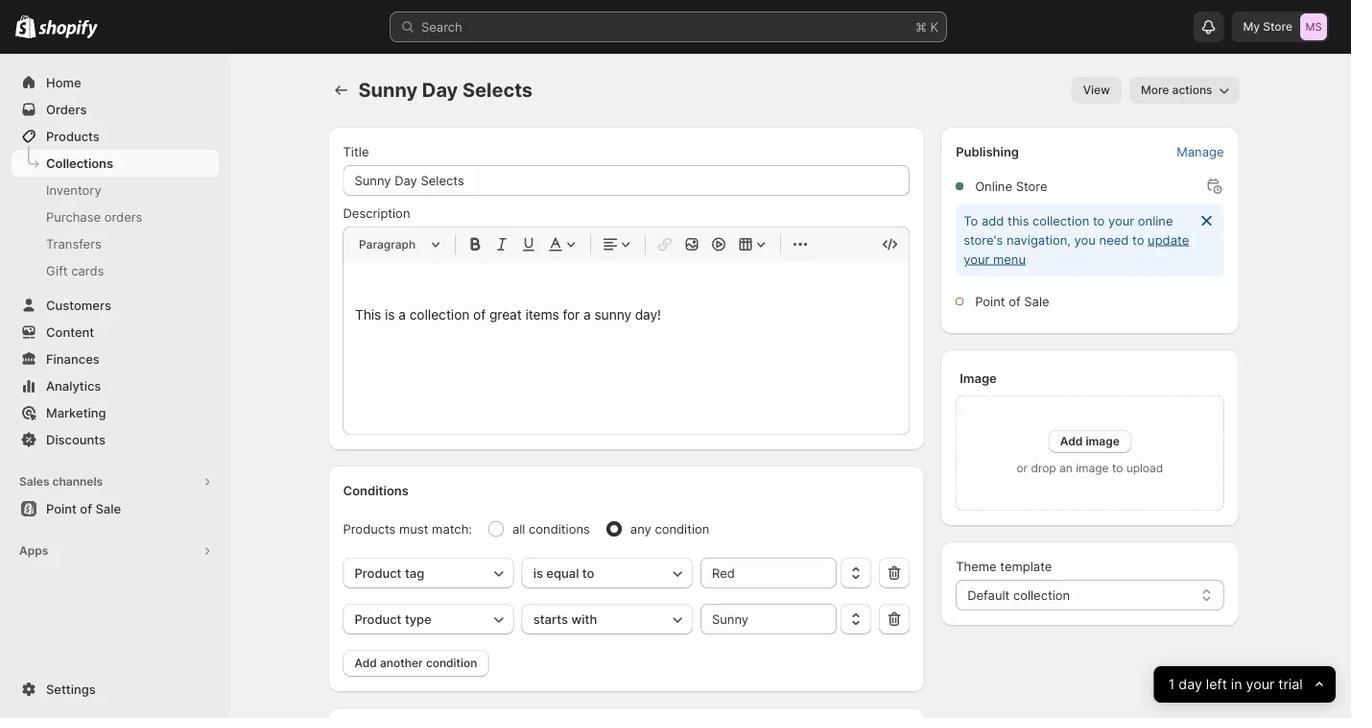 Task type: locate. For each thing, give the bounding box(es) containing it.
store's
[[964, 232, 1004, 247]]

condition inside add another condition button
[[426, 656, 478, 670]]

0 vertical spatial point of sale
[[976, 294, 1050, 309]]

sales
[[19, 475, 49, 489]]

1 product from the top
[[355, 566, 402, 580]]

1 horizontal spatial your
[[1109, 213, 1135, 228]]

store right my
[[1264, 20, 1293, 34]]

image
[[1086, 434, 1120, 448], [1077, 461, 1110, 475]]

0 horizontal spatial shopify image
[[15, 15, 36, 38]]

orders link
[[12, 96, 219, 123]]

point down menu
[[976, 294, 1006, 309]]

navigation,
[[1007, 232, 1072, 247]]

of down channels
[[80, 501, 92, 516]]

search
[[422, 19, 463, 34]]

1 day left in your trial button
[[1155, 666, 1337, 703]]

product left type
[[355, 612, 402, 627]]

sale
[[1025, 294, 1050, 309], [95, 501, 121, 516]]

with
[[572, 612, 597, 627]]

your right 'in'
[[1247, 676, 1276, 693]]

⌘ k
[[916, 19, 939, 34]]

products down the orders
[[46, 129, 100, 144]]

1 vertical spatial point
[[46, 501, 77, 516]]

1 vertical spatial point of sale
[[46, 501, 121, 516]]

0 horizontal spatial your
[[964, 252, 990, 266]]

my
[[1244, 20, 1261, 34]]

drop
[[1032, 461, 1057, 475]]

settings
[[46, 682, 96, 697]]

⌘
[[916, 19, 927, 34]]

to inside is equal to dropdown button
[[583, 566, 595, 580]]

condition right any
[[655, 521, 710, 536]]

any condition
[[631, 521, 710, 536]]

store for online store
[[1017, 179, 1048, 193]]

collection
[[1033, 213, 1090, 228], [1014, 588, 1071, 603]]

image up or drop an image to upload
[[1086, 434, 1120, 448]]

analytics link
[[12, 373, 219, 399]]

0 vertical spatial add
[[1061, 434, 1084, 448]]

0 vertical spatial sale
[[1025, 294, 1050, 309]]

2 horizontal spatial your
[[1247, 676, 1276, 693]]

collection up navigation,
[[1033, 213, 1090, 228]]

0 horizontal spatial add
[[355, 656, 377, 670]]

0 horizontal spatial of
[[80, 501, 92, 516]]

sale down sales channels "button" at the bottom
[[95, 501, 121, 516]]

product left tag
[[355, 566, 402, 580]]

0 vertical spatial products
[[46, 129, 100, 144]]

collection down template
[[1014, 588, 1071, 603]]

collection inside to add this collection to your online store's navigation, you need to
[[1033, 213, 1090, 228]]

of down menu
[[1009, 294, 1021, 309]]

product tag button
[[343, 558, 514, 589]]

collections
[[46, 156, 113, 170]]

transfers link
[[12, 230, 219, 257]]

more actions
[[1142, 83, 1213, 97]]

orders
[[104, 209, 142, 224]]

your down store's
[[964, 252, 990, 266]]

0 horizontal spatial products
[[46, 129, 100, 144]]

add left another
[[355, 656, 377, 670]]

0 horizontal spatial point of sale
[[46, 501, 121, 516]]

template
[[1001, 559, 1053, 574]]

discounts
[[46, 432, 106, 447]]

image right the an at the right of the page
[[1077, 461, 1110, 475]]

marketing link
[[12, 399, 219, 426]]

1 vertical spatial products
[[343, 521, 396, 536]]

0 horizontal spatial store
[[1017, 179, 1048, 193]]

0 vertical spatial collection
[[1033, 213, 1090, 228]]

products for products must match:
[[343, 521, 396, 536]]

product for product tag
[[355, 566, 402, 580]]

1 horizontal spatial add
[[1061, 434, 1084, 448]]

inventory link
[[12, 177, 219, 204]]

update your menu link
[[964, 232, 1190, 266]]

1 vertical spatial condition
[[426, 656, 478, 670]]

status containing to add this collection to your online store's navigation, you need to
[[957, 204, 1225, 277]]

or
[[1017, 461, 1028, 475]]

collections link
[[12, 150, 219, 177]]

point of sale down channels
[[46, 501, 121, 516]]

add for add another condition
[[355, 656, 377, 670]]

condition down product type "dropdown button"
[[426, 656, 478, 670]]

is equal to
[[534, 566, 595, 580]]

image
[[960, 371, 997, 386]]

update your menu
[[964, 232, 1190, 266]]

title
[[343, 144, 369, 159]]

2 product from the top
[[355, 612, 402, 627]]

an
[[1060, 461, 1073, 475]]

product inside "dropdown button"
[[355, 612, 402, 627]]

1 vertical spatial store
[[1017, 179, 1048, 193]]

products
[[46, 129, 100, 144], [343, 521, 396, 536]]

0 horizontal spatial condition
[[426, 656, 478, 670]]

of inside point of sale link
[[80, 501, 92, 516]]

in
[[1232, 676, 1243, 693]]

k
[[931, 19, 939, 34]]

0 horizontal spatial point
[[46, 501, 77, 516]]

conditions
[[529, 521, 590, 536]]

starts
[[534, 612, 568, 627]]

store up this
[[1017, 179, 1048, 193]]

to
[[1094, 213, 1106, 228], [1133, 232, 1145, 247], [1113, 461, 1124, 475], [583, 566, 595, 580]]

point down "sales channels"
[[46, 501, 77, 516]]

0 vertical spatial store
[[1264, 20, 1293, 34]]

0 vertical spatial product
[[355, 566, 402, 580]]

None text field
[[701, 558, 837, 589], [701, 604, 837, 635], [701, 558, 837, 589], [701, 604, 837, 635]]

analytics
[[46, 378, 101, 393]]

paragraph
[[359, 237, 416, 251]]

1 day left in your trial
[[1169, 676, 1304, 693]]

starts with button
[[522, 604, 693, 635]]

point of sale down menu
[[976, 294, 1050, 309]]

sale down menu
[[1025, 294, 1050, 309]]

1 vertical spatial product
[[355, 612, 402, 627]]

1 vertical spatial add
[[355, 656, 377, 670]]

sales channels
[[19, 475, 103, 489]]

customers
[[46, 298, 111, 313]]

0 vertical spatial condition
[[655, 521, 710, 536]]

your up the need
[[1109, 213, 1135, 228]]

products down conditions
[[343, 521, 396, 536]]

sale inside button
[[95, 501, 121, 516]]

point of sale link
[[12, 495, 219, 522]]

to up you
[[1094, 213, 1106, 228]]

to left upload
[[1113, 461, 1124, 475]]

shopify image
[[15, 15, 36, 38], [39, 20, 98, 39]]

default collection
[[968, 588, 1071, 603]]

more
[[1142, 83, 1170, 97]]

1 horizontal spatial store
[[1264, 20, 1293, 34]]

0 vertical spatial point
[[976, 294, 1006, 309]]

your
[[1109, 213, 1135, 228], [964, 252, 990, 266], [1247, 676, 1276, 693]]

orders
[[46, 102, 87, 117]]

sunny day selects
[[359, 78, 533, 102]]

1 horizontal spatial point
[[976, 294, 1006, 309]]

manage button
[[1166, 138, 1236, 165]]

1 vertical spatial your
[[964, 252, 990, 266]]

0 vertical spatial image
[[1086, 434, 1120, 448]]

cards
[[71, 263, 104, 278]]

this
[[1008, 213, 1030, 228]]

1 vertical spatial sale
[[95, 501, 121, 516]]

0 vertical spatial of
[[1009, 294, 1021, 309]]

you
[[1075, 232, 1096, 247]]

add up the an at the right of the page
[[1061, 434, 1084, 448]]

0 vertical spatial your
[[1109, 213, 1135, 228]]

product inside dropdown button
[[355, 566, 402, 580]]

equal
[[547, 566, 579, 580]]

menu
[[994, 252, 1026, 266]]

product type
[[355, 612, 432, 627]]

day
[[422, 78, 458, 102]]

view
[[1084, 83, 1111, 97]]

description
[[343, 205, 410, 220]]

your inside "dropdown button"
[[1247, 676, 1276, 693]]

online store
[[976, 179, 1048, 193]]

1 horizontal spatial products
[[343, 521, 396, 536]]

status
[[957, 204, 1225, 277]]

to right equal
[[583, 566, 595, 580]]

0 horizontal spatial sale
[[95, 501, 121, 516]]

point of sale inside button
[[46, 501, 121, 516]]

add inside button
[[355, 656, 377, 670]]

2 vertical spatial your
[[1247, 676, 1276, 693]]

manage
[[1177, 144, 1225, 159]]

1 vertical spatial of
[[80, 501, 92, 516]]

add
[[1061, 434, 1084, 448], [355, 656, 377, 670]]

update
[[1149, 232, 1190, 247]]

condition
[[655, 521, 710, 536], [426, 656, 478, 670]]



Task type: vqa. For each thing, say whether or not it's contained in the screenshot.
store.
no



Task type: describe. For each thing, give the bounding box(es) containing it.
marketing
[[46, 405, 106, 420]]

transfers
[[46, 236, 102, 251]]

add another condition button
[[343, 650, 489, 677]]

another
[[380, 656, 423, 670]]

gift cards link
[[12, 257, 219, 284]]

trial
[[1279, 676, 1304, 693]]

day
[[1180, 676, 1203, 693]]

1 vertical spatial image
[[1077, 461, 1110, 475]]

match:
[[432, 521, 472, 536]]

to
[[964, 213, 979, 228]]

home
[[46, 75, 81, 90]]

point inside point of sale link
[[46, 501, 77, 516]]

selects
[[463, 78, 533, 102]]

default
[[968, 588, 1010, 603]]

inventory
[[46, 182, 101, 197]]

your inside to add this collection to your online store's navigation, you need to
[[1109, 213, 1135, 228]]

my store image
[[1301, 13, 1328, 40]]

any
[[631, 521, 652, 536]]

online
[[1139, 213, 1174, 228]]

1 horizontal spatial of
[[1009, 294, 1021, 309]]

theme template
[[957, 559, 1053, 574]]

left
[[1207, 676, 1228, 693]]

product for product type
[[355, 612, 402, 627]]

1 horizontal spatial sale
[[1025, 294, 1050, 309]]

finances link
[[12, 346, 219, 373]]

product tag
[[355, 566, 425, 580]]

is equal to button
[[522, 558, 693, 589]]

content
[[46, 325, 94, 339]]

1 horizontal spatial shopify image
[[39, 20, 98, 39]]

starts with
[[534, 612, 597, 627]]

add image
[[1061, 434, 1120, 448]]

1
[[1169, 676, 1176, 693]]

to add this collection to your online store's navigation, you need to
[[964, 213, 1174, 247]]

finances
[[46, 351, 100, 366]]

online
[[976, 179, 1013, 193]]

sunny
[[359, 78, 418, 102]]

conditions
[[343, 483, 409, 498]]

publishing
[[957, 144, 1020, 159]]

purchase orders
[[46, 209, 142, 224]]

your inside the update your menu
[[964, 252, 990, 266]]

add another condition
[[355, 656, 478, 670]]

gift
[[46, 263, 68, 278]]

actions
[[1173, 83, 1213, 97]]

paragraph button
[[351, 233, 447, 256]]

settings link
[[12, 676, 219, 703]]

products for products
[[46, 129, 100, 144]]

apps
[[19, 544, 48, 558]]

view link
[[1072, 77, 1122, 104]]

products link
[[12, 123, 219, 150]]

upload
[[1127, 461, 1164, 475]]

purchase
[[46, 209, 101, 224]]

Title text field
[[343, 165, 910, 196]]

purchase orders link
[[12, 204, 219, 230]]

product type button
[[343, 604, 514, 635]]

must
[[399, 521, 429, 536]]

need
[[1100, 232, 1130, 247]]

discounts link
[[12, 426, 219, 453]]

add for add image
[[1061, 434, 1084, 448]]

type
[[405, 612, 432, 627]]

is
[[534, 566, 543, 580]]

channels
[[52, 475, 103, 489]]

more actions button
[[1130, 77, 1240, 104]]

point of sale button
[[0, 495, 230, 522]]

1 horizontal spatial point of sale
[[976, 294, 1050, 309]]

to right the need
[[1133, 232, 1145, 247]]

products must match:
[[343, 521, 472, 536]]

or drop an image to upload
[[1017, 461, 1164, 475]]

sales channels button
[[12, 469, 219, 495]]

1 vertical spatial collection
[[1014, 588, 1071, 603]]

1 horizontal spatial condition
[[655, 521, 710, 536]]

tag
[[405, 566, 425, 580]]

customers link
[[12, 292, 219, 319]]

add
[[982, 213, 1005, 228]]

all conditions
[[513, 521, 590, 536]]

theme
[[957, 559, 997, 574]]

gift cards
[[46, 263, 104, 278]]

store for my store
[[1264, 20, 1293, 34]]

my store
[[1244, 20, 1293, 34]]



